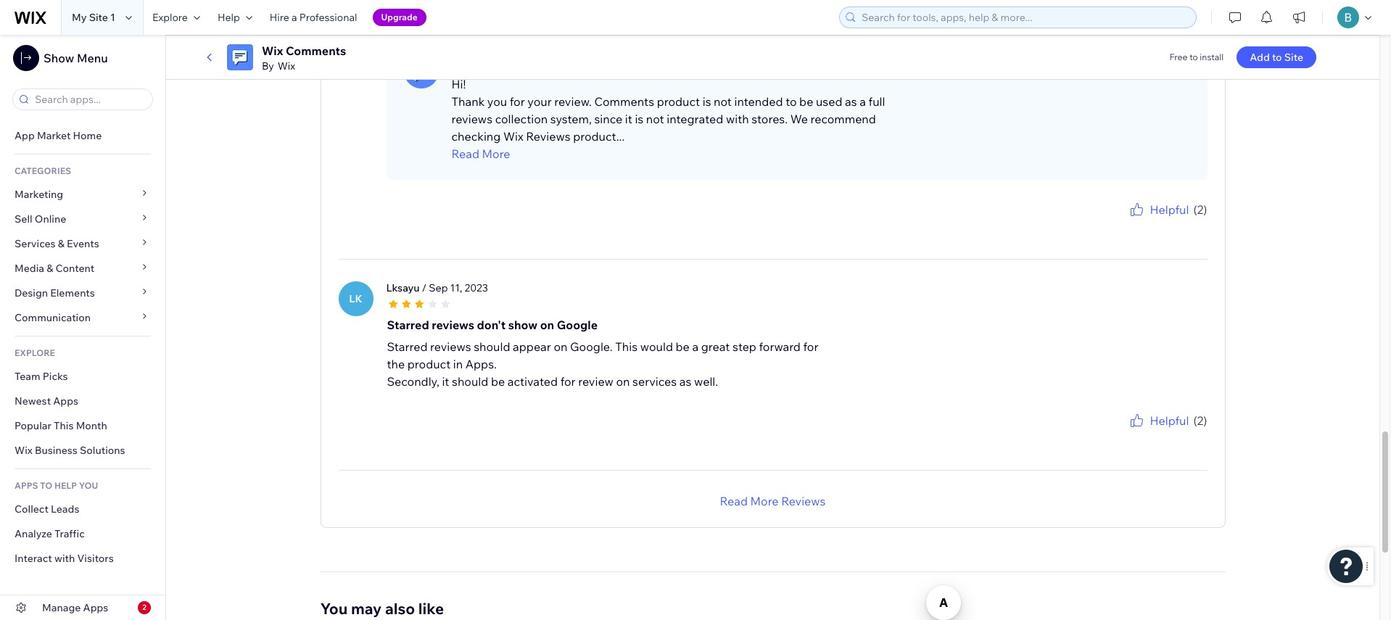 Task type: describe. For each thing, give the bounding box(es) containing it.
we
[[791, 111, 808, 126]]

services
[[15, 237, 56, 250]]

sell online link
[[0, 207, 165, 231]]

team picks link
[[0, 364, 165, 389]]

with inside hi! thank you for your review. comments product is not intended to be used as a full reviews collection system, since it is not integrated with stores. we recommend checking wix reviews product... read more
[[726, 111, 749, 126]]

2 feedback from the top
[[1170, 429, 1208, 440]]

newest
[[15, 395, 51, 408]]

comments inside hi! thank you for your review. comments product is not intended to be used as a full reviews collection system, since it is not integrated with stores. we recommend checking wix reviews product... read more
[[595, 94, 655, 109]]

wix business solutions link
[[0, 438, 165, 463]]

design elements link
[[0, 281, 165, 306]]

your inside hi! thank you for your review. comments product is not intended to be used as a full reviews collection system, since it is not integrated with stores. we recommend checking wix reviews product... read more
[[528, 94, 552, 109]]

1 starred from the top
[[387, 318, 429, 332]]

by
[[262, 60, 274, 73]]

for inside hi! thank you for your review. comments product is not intended to be used as a full reviews collection system, since it is not integrated with stores. we recommend checking wix reviews product... read more
[[510, 94, 525, 109]]

1
[[110, 11, 115, 24]]

popular this month
[[15, 419, 107, 432]]

help
[[54, 480, 77, 491]]

Search for tools, apps, help & more... field
[[858, 7, 1192, 28]]

0 vertical spatial should
[[474, 339, 511, 354]]

full
[[869, 94, 886, 109]]

wix inside sidebar element
[[15, 444, 33, 457]]

0 horizontal spatial not
[[646, 111, 664, 126]]

2 vertical spatial you
[[1120, 429, 1134, 440]]

online
[[35, 213, 66, 226]]

design elements
[[15, 287, 95, 300]]

app market home link
[[0, 123, 165, 148]]

solutions
[[80, 444, 125, 457]]

hi!
[[452, 77, 466, 91]]

1 helpful button from the top
[[1129, 201, 1190, 218]]

2 vertical spatial thank
[[1093, 429, 1118, 440]]

google
[[557, 318, 598, 332]]

1 vertical spatial your
[[1150, 218, 1168, 229]]

add to site button
[[1237, 46, 1317, 68]]

apps.
[[466, 357, 497, 371]]

the
[[387, 357, 405, 371]]

media
[[15, 262, 44, 275]]

services & events link
[[0, 231, 165, 256]]

hire
[[270, 11, 289, 24]]

explore
[[152, 11, 188, 24]]

professional
[[299, 11, 357, 24]]

as inside hi! thank you for your review. comments product is not intended to be used as a full reviews collection system, since it is not integrated with stores. we recommend checking wix reviews product... read more
[[845, 94, 857, 109]]

help button
[[209, 0, 261, 35]]

newest apps
[[15, 395, 78, 408]]

month
[[76, 419, 107, 432]]

add
[[1251, 51, 1270, 64]]

2 helpful button from the top
[[1129, 412, 1190, 429]]

hire a professional link
[[261, 0, 366, 35]]

interact
[[15, 552, 52, 565]]

menu
[[77, 51, 108, 65]]

you inside hi! thank you for your review. comments product is not intended to be used as a full reviews collection system, since it is not integrated with stores. we recommend checking wix reviews product... read more
[[488, 94, 507, 109]]

intended
[[735, 94, 783, 109]]

it inside hi! thank you for your review. comments product is not intended to be used as a full reviews collection system, since it is not integrated with stores. we recommend checking wix reviews product... read more
[[625, 111, 633, 126]]

11,
[[450, 281, 463, 294]]

lksayu / sep 11, 2023
[[386, 281, 488, 294]]

comments inside wix comments by wix
[[286, 44, 346, 58]]

popular this month link
[[0, 414, 165, 438]]

0 vertical spatial site
[[89, 11, 108, 24]]

apps
[[15, 480, 38, 491]]

lksayu
[[386, 281, 420, 294]]

team
[[15, 370, 40, 383]]

sell
[[15, 213, 32, 226]]

traffic
[[54, 528, 85, 541]]

with inside sidebar element
[[54, 552, 75, 565]]

1 vertical spatial thank
[[1093, 218, 1118, 229]]

content
[[56, 262, 95, 275]]

design
[[15, 287, 48, 300]]

product inside the starred reviews don't show on google starred reviews should appear on google. this would be a great step forward for the product in apps. secondly, it should be activated for review on services as well.
[[408, 357, 451, 371]]

apps for manage apps
[[83, 602, 108, 615]]

visitors
[[77, 552, 114, 565]]

0 vertical spatial not
[[714, 94, 732, 109]]

elements
[[50, 287, 95, 300]]

communication link
[[0, 306, 165, 330]]

& for events
[[58, 237, 65, 250]]

a for hi! thank you for your review. comments product is not intended to be used as a full reviews collection system, since it is not integrated with stores. we recommend checking wix reviews product... read more
[[860, 94, 866, 109]]

2 starred from the top
[[387, 339, 428, 354]]

collect
[[15, 503, 49, 516]]

reviews inside button
[[782, 494, 826, 508]]

sidebar element
[[0, 35, 166, 620]]

2 vertical spatial your
[[1150, 429, 1168, 440]]

may
[[351, 599, 382, 618]]

read more reviews
[[720, 494, 826, 508]]

picks
[[43, 370, 68, 383]]

free
[[1170, 52, 1188, 62]]

well.
[[694, 374, 719, 389]]

sep
[[429, 281, 448, 294]]

product...
[[573, 129, 625, 143]]

2 vertical spatial reviews
[[430, 339, 471, 354]]

(2) for first helpful button from the bottom of the page
[[1194, 413, 1208, 428]]

lk
[[349, 292, 363, 305]]

analyze traffic
[[15, 528, 85, 541]]

checking
[[452, 129, 501, 143]]

analyze traffic link
[[0, 522, 165, 546]]

apps to help you
[[15, 480, 98, 491]]

1 vertical spatial you
[[1120, 218, 1134, 229]]

my site 1
[[72, 11, 115, 24]]

to for add
[[1273, 51, 1283, 64]]

interact with visitors link
[[0, 546, 165, 571]]

categories
[[15, 165, 71, 176]]

1 vertical spatial should
[[452, 374, 489, 389]]

2 vertical spatial on
[[616, 374, 630, 389]]

show
[[508, 318, 538, 332]]

a for starred reviews don't show on google starred reviews should appear on google. this would be a great step forward for the product in apps. secondly, it should be activated for review on services as well.
[[693, 339, 699, 354]]

& for content
[[47, 262, 53, 275]]

collection
[[495, 111, 548, 126]]

product inside hi! thank you for your review. comments product is not intended to be used as a full reviews collection system, since it is not integrated with stores. we recommend checking wix reviews product... read more
[[657, 94, 700, 109]]

interact with visitors
[[15, 552, 114, 565]]

read more button
[[452, 145, 887, 162]]

leads
[[51, 503, 79, 516]]

services & events
[[15, 237, 99, 250]]

appear
[[513, 339, 551, 354]]



Task type: locate. For each thing, give the bounding box(es) containing it.
site left 1 in the left of the page
[[89, 11, 108, 24]]

a inside hi! thank you for your review. comments product is not intended to be used as a full reviews collection system, since it is not integrated with stores. we recommend checking wix reviews product... read more
[[860, 94, 866, 109]]

1 vertical spatial a
[[860, 94, 866, 109]]

this inside the starred reviews don't show on google starred reviews should appear on google. this would be a great step forward for the product in apps. secondly, it should be activated for review on services as well.
[[616, 339, 638, 354]]

0 horizontal spatial reviews
[[526, 129, 571, 143]]

thank inside hi! thank you for your review. comments product is not intended to be used as a full reviews collection system, since it is not integrated with stores. we recommend checking wix reviews product... read more
[[452, 94, 485, 109]]

a left great
[[693, 339, 699, 354]]

1 vertical spatial be
[[676, 339, 690, 354]]

this left would
[[616, 339, 638, 354]]

helpful button
[[1129, 201, 1190, 218], [1129, 412, 1190, 429]]

a inside the starred reviews don't show on google starred reviews should appear on google. this would be a great step forward for the product in apps. secondly, it should be activated for review on services as well.
[[693, 339, 699, 354]]

& left events
[[58, 237, 65, 250]]

0 vertical spatial thank you for your feedback
[[1093, 218, 1208, 229]]

as left well.
[[680, 374, 692, 389]]

analyze
[[15, 528, 52, 541]]

on down google at the bottom left of page
[[554, 339, 568, 354]]

wix comments by wix
[[262, 44, 346, 73]]

0 horizontal spatial to
[[786, 94, 797, 109]]

with
[[726, 111, 749, 126], [54, 552, 75, 565]]

2 horizontal spatial a
[[860, 94, 866, 109]]

& right media
[[47, 262, 53, 275]]

google.
[[570, 339, 613, 354]]

1 vertical spatial helpful
[[1150, 413, 1190, 428]]

popular
[[15, 419, 51, 432]]

more inside button
[[751, 494, 779, 508]]

not up the integrated
[[714, 94, 732, 109]]

stores.
[[752, 111, 788, 126]]

it inside the starred reviews don't show on google starred reviews should appear on google. this would be a great step forward for the product in apps. secondly, it should be activated for review on services as well.
[[442, 374, 449, 389]]

0 horizontal spatial site
[[89, 11, 108, 24]]

app market home
[[15, 129, 102, 142]]

wix down collection
[[504, 129, 524, 143]]

used
[[816, 94, 843, 109]]

wix business solutions
[[15, 444, 125, 457]]

1 vertical spatial &
[[47, 262, 53, 275]]

0 horizontal spatial apps
[[53, 395, 78, 408]]

1 vertical spatial it
[[442, 374, 449, 389]]

with down traffic
[[54, 552, 75, 565]]

0 vertical spatial helpful button
[[1129, 201, 1190, 218]]

thank
[[452, 94, 485, 109], [1093, 218, 1118, 229], [1093, 429, 1118, 440]]

0 vertical spatial this
[[616, 339, 638, 354]]

1 horizontal spatial as
[[845, 94, 857, 109]]

/
[[422, 281, 427, 294]]

be up the we
[[800, 94, 814, 109]]

0 horizontal spatial is
[[635, 111, 644, 126]]

product
[[657, 94, 700, 109], [408, 357, 451, 371]]

reviews down the 11,
[[432, 318, 475, 332]]

site right the 'add'
[[1285, 51, 1304, 64]]

1 horizontal spatial reviews
[[782, 494, 826, 508]]

as up recommend
[[845, 94, 857, 109]]

0 horizontal spatial more
[[482, 146, 511, 161]]

1 horizontal spatial more
[[751, 494, 779, 508]]

1 (2) from the top
[[1194, 202, 1208, 217]]

it right since
[[625, 111, 633, 126]]

1 horizontal spatial apps
[[83, 602, 108, 615]]

1 vertical spatial is
[[635, 111, 644, 126]]

0 vertical spatial apps
[[53, 395, 78, 408]]

media & content
[[15, 262, 95, 275]]

sell online
[[15, 213, 66, 226]]

to inside hi! thank you for your review. comments product is not intended to be used as a full reviews collection system, since it is not integrated with stores. we recommend checking wix reviews product... read more
[[786, 94, 797, 109]]

1 vertical spatial comments
[[595, 94, 655, 109]]

home
[[73, 129, 102, 142]]

site inside add to site button
[[1285, 51, 1304, 64]]

would
[[641, 339, 673, 354]]

2 horizontal spatial be
[[800, 94, 814, 109]]

show
[[44, 51, 74, 65]]

0 vertical spatial read
[[452, 146, 480, 161]]

wix up by
[[262, 44, 283, 58]]

don't
[[477, 318, 506, 332]]

reviews
[[452, 111, 493, 126], [432, 318, 475, 332], [430, 339, 471, 354]]

reviews up checking
[[452, 111, 493, 126]]

0 vertical spatial comments
[[286, 44, 346, 58]]

app
[[15, 129, 35, 142]]

more
[[482, 146, 511, 161], [751, 494, 779, 508]]

should
[[474, 339, 511, 354], [452, 374, 489, 389]]

1 vertical spatial not
[[646, 111, 664, 126]]

read inside hi! thank you for your review. comments product is not intended to be used as a full reviews collection system, since it is not integrated with stores. we recommend checking wix reviews product... read more
[[452, 146, 480, 161]]

0 vertical spatial you
[[488, 94, 507, 109]]

integrated
[[667, 111, 724, 126]]

a
[[292, 11, 297, 24], [860, 94, 866, 109], [693, 339, 699, 354]]

0 vertical spatial feedback
[[1170, 218, 1208, 229]]

1 vertical spatial this
[[54, 419, 74, 432]]

be right would
[[676, 339, 690, 354]]

2 horizontal spatial to
[[1273, 51, 1283, 64]]

help
[[218, 11, 240, 24]]

0 vertical spatial thank
[[452, 94, 485, 109]]

manage apps
[[42, 602, 108, 615]]

1 thank you for your feedback from the top
[[1093, 218, 1208, 229]]

1 vertical spatial more
[[751, 494, 779, 508]]

you
[[320, 599, 348, 618]]

read
[[452, 146, 480, 161], [720, 494, 748, 508]]

1 horizontal spatial site
[[1285, 51, 1304, 64]]

0 vertical spatial (2)
[[1194, 202, 1208, 217]]

review
[[579, 374, 614, 389]]

1 vertical spatial product
[[408, 357, 451, 371]]

show menu button
[[13, 45, 108, 71]]

0 vertical spatial is
[[703, 94, 712, 109]]

wix comments logo image
[[227, 44, 253, 70]]

0 vertical spatial your
[[528, 94, 552, 109]]

hi! thank you for your review. comments product is not intended to be used as a full reviews collection system, since it is not integrated with stores. we recommend checking wix reviews product... read more
[[452, 77, 886, 161]]

0 vertical spatial product
[[657, 94, 700, 109]]

1 vertical spatial on
[[554, 339, 568, 354]]

be down apps.
[[491, 374, 505, 389]]

this inside sidebar element
[[54, 419, 74, 432]]

1 horizontal spatial it
[[625, 111, 633, 126]]

hire a professional
[[270, 11, 357, 24]]

1 vertical spatial apps
[[83, 602, 108, 615]]

starred
[[387, 318, 429, 332], [387, 339, 428, 354]]

1 feedback from the top
[[1170, 218, 1208, 229]]

events
[[67, 237, 99, 250]]

2 (2) from the top
[[1194, 413, 1208, 428]]

1 horizontal spatial with
[[726, 111, 749, 126]]

is right since
[[635, 111, 644, 126]]

you
[[488, 94, 507, 109], [1120, 218, 1134, 229], [1120, 429, 1134, 440]]

your
[[528, 94, 552, 109], [1150, 218, 1168, 229], [1150, 429, 1168, 440]]

add to site
[[1251, 51, 1304, 64]]

great
[[701, 339, 730, 354]]

1 horizontal spatial product
[[657, 94, 700, 109]]

communication
[[15, 311, 93, 324]]

1 vertical spatial helpful button
[[1129, 412, 1190, 429]]

2 vertical spatial a
[[693, 339, 699, 354]]

1 vertical spatial read
[[720, 494, 748, 508]]

reviews inside hi! thank you for your review. comments product is not intended to be used as a full reviews collection system, since it is not integrated with stores. we recommend checking wix reviews product... read more
[[526, 129, 571, 143]]

as
[[845, 94, 857, 109], [680, 374, 692, 389]]

0 vertical spatial be
[[800, 94, 814, 109]]

helpful for 1st helpful button
[[1150, 202, 1190, 217]]

1 vertical spatial starred
[[387, 339, 428, 354]]

this up wix business solutions
[[54, 419, 74, 432]]

media & content link
[[0, 256, 165, 281]]

0 horizontal spatial with
[[54, 552, 75, 565]]

0 vertical spatial reviews
[[452, 111, 493, 126]]

0 horizontal spatial product
[[408, 357, 451, 371]]

to for free
[[1190, 52, 1199, 62]]

0 horizontal spatial read
[[452, 146, 480, 161]]

apps up popular this month
[[53, 395, 78, 408]]

0 vertical spatial it
[[625, 111, 633, 126]]

collect leads link
[[0, 497, 165, 522]]

not up read more button
[[646, 111, 664, 126]]

0 vertical spatial on
[[540, 318, 555, 332]]

Search apps... field
[[30, 89, 148, 110]]

1 vertical spatial site
[[1285, 51, 1304, 64]]

a left full in the top of the page
[[860, 94, 866, 109]]

marketing
[[15, 188, 63, 201]]

as inside the starred reviews don't show on google starred reviews should appear on google. this would be a great step forward for the product in apps. secondly, it should be activated for review on services as well.
[[680, 374, 692, 389]]

be
[[800, 94, 814, 109], [676, 339, 690, 354], [491, 374, 505, 389]]

to
[[40, 480, 52, 491]]

read inside button
[[720, 494, 748, 508]]

on right 'show'
[[540, 318, 555, 332]]

upgrade
[[381, 12, 418, 22]]

secondly,
[[387, 374, 440, 389]]

1 vertical spatial reviews
[[432, 318, 475, 332]]

0 vertical spatial with
[[726, 111, 749, 126]]

1 horizontal spatial is
[[703, 94, 712, 109]]

0 vertical spatial reviews
[[526, 129, 571, 143]]

0 horizontal spatial it
[[442, 374, 449, 389]]

product up secondly,
[[408, 357, 451, 371]]

is up the integrated
[[703, 94, 712, 109]]

&
[[58, 237, 65, 250], [47, 262, 53, 275]]

0 vertical spatial starred
[[387, 318, 429, 332]]

wix down popular at the bottom of page
[[15, 444, 33, 457]]

1 vertical spatial with
[[54, 552, 75, 565]]

more inside hi! thank you for your review. comments product is not intended to be used as a full reviews collection system, since it is not integrated with stores. we recommend checking wix reviews product... read more
[[482, 146, 511, 161]]

2023
[[465, 281, 488, 294]]

1 vertical spatial feedback
[[1170, 429, 1208, 440]]

apps right manage
[[83, 602, 108, 615]]

starred down lksayu
[[387, 318, 429, 332]]

helpful
[[1150, 202, 1190, 217], [1150, 413, 1190, 428]]

starred up the
[[387, 339, 428, 354]]

product up the integrated
[[657, 94, 700, 109]]

(2) for 1st helpful button
[[1194, 202, 1208, 217]]

step
[[733, 339, 757, 354]]

w i image
[[404, 53, 439, 88]]

free to install
[[1170, 52, 1224, 62]]

0 horizontal spatial &
[[47, 262, 53, 275]]

reviews up in
[[430, 339, 471, 354]]

0 vertical spatial helpful
[[1150, 202, 1190, 217]]

to inside button
[[1273, 51, 1283, 64]]

1 horizontal spatial read
[[720, 494, 748, 508]]

should down apps.
[[452, 374, 489, 389]]

2 helpful from the top
[[1150, 413, 1190, 428]]

on right "review"
[[616, 374, 630, 389]]

be inside hi! thank you for your review. comments product is not intended to be used as a full reviews collection system, since it is not integrated with stores. we recommend checking wix reviews product... read more
[[800, 94, 814, 109]]

0 horizontal spatial as
[[680, 374, 692, 389]]

to right free
[[1190, 52, 1199, 62]]

0 vertical spatial a
[[292, 11, 297, 24]]

market
[[37, 129, 71, 142]]

(2)
[[1194, 202, 1208, 217], [1194, 413, 1208, 428]]

1 horizontal spatial be
[[676, 339, 690, 354]]

1 vertical spatial (2)
[[1194, 413, 1208, 428]]

to up the we
[[786, 94, 797, 109]]

0 vertical spatial as
[[845, 94, 857, 109]]

services
[[633, 374, 677, 389]]

0 horizontal spatial this
[[54, 419, 74, 432]]

also
[[385, 599, 415, 618]]

wix right by
[[278, 60, 295, 73]]

0 horizontal spatial be
[[491, 374, 505, 389]]

1 horizontal spatial to
[[1190, 52, 1199, 62]]

marketing link
[[0, 182, 165, 207]]

like
[[419, 599, 444, 618]]

newest apps link
[[0, 389, 165, 414]]

0 vertical spatial &
[[58, 237, 65, 250]]

2 thank you for your feedback from the top
[[1093, 429, 1208, 440]]

it right secondly,
[[442, 374, 449, 389]]

2 vertical spatial be
[[491, 374, 505, 389]]

read more reviews button
[[720, 492, 826, 510]]

comments down hire a professional
[[286, 44, 346, 58]]

1 vertical spatial as
[[680, 374, 692, 389]]

1 horizontal spatial this
[[616, 339, 638, 354]]

1 horizontal spatial a
[[693, 339, 699, 354]]

0 vertical spatial more
[[482, 146, 511, 161]]

collect leads
[[15, 503, 79, 516]]

should up apps.
[[474, 339, 511, 354]]

feedback
[[1170, 218, 1208, 229], [1170, 429, 1208, 440]]

1 horizontal spatial &
[[58, 237, 65, 250]]

wix inside hi! thank you for your review. comments product is not intended to be used as a full reviews collection system, since it is not integrated with stores. we recommend checking wix reviews product... read more
[[504, 129, 524, 143]]

1 vertical spatial reviews
[[782, 494, 826, 508]]

starred reviews don't show on google starred reviews should appear on google. this would be a great step forward for the product in apps. secondly, it should be activated for review on services as well.
[[387, 318, 819, 389]]

helpful for first helpful button from the bottom of the page
[[1150, 413, 1190, 428]]

apps for newest apps
[[53, 395, 78, 408]]

reviews inside hi! thank you for your review. comments product is not intended to be used as a full reviews collection system, since it is not integrated with stores. we recommend checking wix reviews product... read more
[[452, 111, 493, 126]]

since
[[595, 111, 623, 126]]

comments up since
[[595, 94, 655, 109]]

1 vertical spatial thank you for your feedback
[[1093, 429, 1208, 440]]

0 horizontal spatial comments
[[286, 44, 346, 58]]

a right hire
[[292, 11, 297, 24]]

2
[[142, 603, 146, 612]]

0 horizontal spatial a
[[292, 11, 297, 24]]

1 horizontal spatial comments
[[595, 94, 655, 109]]

to right the 'add'
[[1273, 51, 1283, 64]]

with down intended
[[726, 111, 749, 126]]

explore
[[15, 348, 55, 358]]

1 helpful from the top
[[1150, 202, 1190, 217]]

1 horizontal spatial not
[[714, 94, 732, 109]]

recommend
[[811, 111, 876, 126]]



Task type: vqa. For each thing, say whether or not it's contained in the screenshot.
Sell Online
yes



